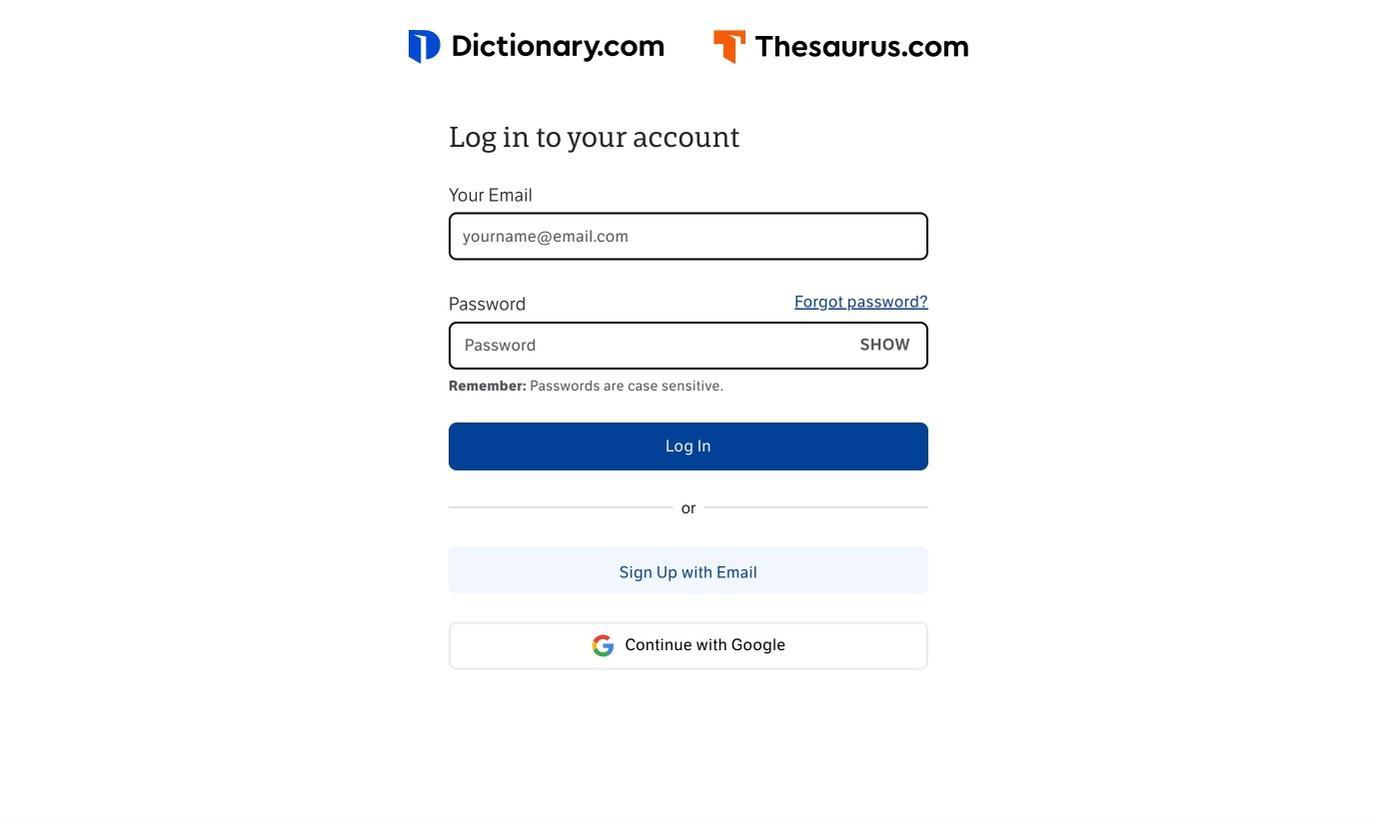Task type: vqa. For each thing, say whether or not it's contained in the screenshot.
my account icon
no



Task type: locate. For each thing, give the bounding box(es) containing it.
Password password field
[[451, 324, 845, 368]]

yourname@email.com email field
[[449, 213, 929, 261]]



